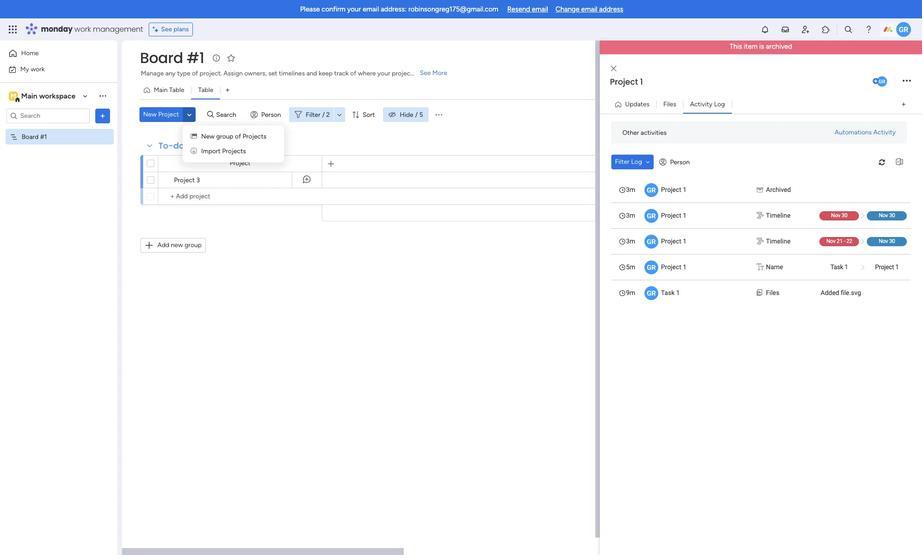 Task type: describe. For each thing, give the bounding box(es) containing it.
close image
[[611, 65, 617, 72]]

/ for 2
[[322, 111, 325, 119]]

this
[[730, 42, 743, 51]]

1 horizontal spatial task
[[831, 264, 844, 271]]

+ Add project text field
[[163, 191, 256, 202]]

workspace image
[[9, 91, 18, 101]]

invite members image
[[802, 25, 811, 34]]

see plans
[[161, 25, 189, 33]]

add
[[158, 241, 169, 249]]

3
[[197, 176, 200, 184]]

1 vertical spatial projects
[[222, 147, 246, 155]]

help image
[[865, 25, 874, 34]]

more
[[433, 69, 448, 77]]

activity log button
[[684, 97, 733, 112]]

0 horizontal spatial of
[[192, 70, 198, 77]]

project.
[[200, 70, 222, 77]]

assign
[[224, 70, 243, 77]]

other
[[623, 129, 640, 137]]

archived
[[767, 186, 792, 194]]

notifications image
[[761, 25, 770, 34]]

dapulse timeline column image
[[757, 211, 764, 221]]

0 vertical spatial group
[[216, 133, 234, 141]]

m
[[11, 92, 16, 100]]

monday
[[41, 24, 73, 35]]

where
[[358, 70, 376, 77]]

dapulse drag 2 image
[[602, 288, 605, 298]]

automations
[[835, 129, 873, 136]]

project inside field
[[611, 76, 639, 87]]

1 vertical spatial add view image
[[903, 101, 906, 108]]

5m
[[627, 264, 636, 271]]

see more
[[420, 69, 448, 77]]

2
[[327, 111, 330, 119]]

hide / 5
[[400, 111, 423, 119]]

see for see more
[[420, 69, 431, 77]]

any
[[166, 70, 176, 77]]

1 email from the left
[[363, 5, 379, 13]]

activity inside button
[[691, 100, 713, 108]]

import
[[201, 147, 221, 155]]

updates
[[626, 100, 650, 108]]

stands.
[[415, 70, 435, 77]]

1 horizontal spatial of
[[235, 133, 241, 141]]

1 inside field
[[641, 76, 644, 87]]

email for resend email
[[532, 5, 549, 13]]

plans
[[174, 25, 189, 33]]

workspace selection element
[[9, 91, 77, 103]]

main table
[[154, 86, 184, 94]]

Search field
[[214, 108, 242, 121]]

main for main table
[[154, 86, 168, 94]]

nov 30 for nov 21 - 22
[[880, 238, 896, 245]]

keep
[[319, 70, 333, 77]]

1 vertical spatial person button
[[656, 155, 696, 170]]

change email address
[[556, 5, 624, 13]]

please
[[300, 5, 320, 13]]

search everything image
[[845, 25, 854, 34]]

files button
[[657, 97, 684, 112]]

my work
[[20, 65, 45, 73]]

table button
[[191, 83, 220, 98]]

is
[[760, 42, 765, 51]]

track
[[334, 70, 349, 77]]

please confirm your email address: robinsongreg175@gmail.com
[[300, 5, 499, 13]]

filter log
[[616, 158, 643, 166]]

add new group
[[158, 241, 202, 249]]

manage any type of project. assign owners, set timelines and keep track of where your project stands.
[[141, 70, 435, 77]]

see for see plans
[[161, 25, 172, 33]]

move to image
[[191, 147, 197, 155]]

address:
[[381, 5, 407, 13]]

0 vertical spatial angle down image
[[187, 111, 192, 118]]

export to excel image
[[893, 159, 908, 166]]

filter / 2
[[306, 111, 330, 119]]

Board #1 field
[[138, 47, 207, 68]]

dapulse addbtn image
[[874, 78, 880, 84]]

table inside button
[[169, 86, 184, 94]]

this item is archived
[[730, 42, 793, 51]]

filter for filter / 2
[[306, 111, 321, 119]]

timeline for nov 21 - 22
[[767, 238, 791, 245]]

1 vertical spatial options image
[[98, 111, 107, 120]]

added
[[821, 289, 840, 297]]

new for new project
[[143, 111, 157, 118]]

home
[[21, 49, 39, 57]]

type
[[177, 70, 191, 77]]

filter for filter log
[[616, 158, 630, 166]]

resend email link
[[508, 5, 549, 13]]

see more link
[[419, 69, 449, 78]]

1 vertical spatial files
[[767, 289, 780, 297]]

new project button
[[140, 107, 183, 122]]

21
[[837, 238, 843, 245]]

group image
[[191, 133, 197, 141]]

file.svg
[[842, 289, 862, 297]]

1 vertical spatial task 1
[[662, 289, 680, 297]]

1 3m from the top
[[627, 186, 636, 194]]

add new group button
[[141, 238, 206, 253]]

main table button
[[140, 83, 191, 98]]

do
[[173, 140, 184, 152]]

board #1 inside list box
[[22, 133, 47, 141]]

2 horizontal spatial of
[[351, 70, 357, 77]]

nov 30 for nov 30
[[880, 212, 896, 219]]

address
[[600, 5, 624, 13]]

1 vertical spatial your
[[378, 70, 391, 77]]

9m
[[627, 289, 636, 297]]

project 3
[[174, 176, 200, 184]]

show board description image
[[211, 53, 222, 63]]

to-
[[159, 140, 173, 152]]



Task type: locate. For each thing, give the bounding box(es) containing it.
1 horizontal spatial main
[[154, 86, 168, 94]]

dapulse text column image
[[757, 263, 765, 272]]

other activities
[[623, 129, 667, 137]]

filter left 2 on the left
[[306, 111, 321, 119]]

timeline
[[767, 212, 791, 219], [767, 238, 791, 245]]

0 horizontal spatial filter
[[306, 111, 321, 119]]

0 horizontal spatial main
[[21, 91, 37, 100]]

select product image
[[8, 25, 18, 34]]

/ for 5
[[416, 111, 418, 119]]

0 horizontal spatial see
[[161, 25, 172, 33]]

workspace options image
[[98, 91, 107, 101]]

5
[[420, 111, 423, 119]]

0 horizontal spatial options image
[[98, 111, 107, 120]]

1 horizontal spatial options image
[[904, 75, 912, 88]]

change email address link
[[556, 5, 624, 13]]

work for my
[[31, 65, 45, 73]]

task
[[831, 264, 844, 271], [662, 289, 675, 297]]

project 1 inside project 1 field
[[611, 76, 644, 87]]

0 vertical spatial greg robinson image
[[897, 22, 912, 37]]

3m for nov 21 - 22
[[627, 238, 636, 245]]

1 horizontal spatial filter
[[616, 158, 630, 166]]

refresh image
[[875, 159, 890, 166]]

board down search in workspace field
[[22, 133, 39, 141]]

0 horizontal spatial task
[[662, 289, 675, 297]]

0 vertical spatial log
[[715, 100, 726, 108]]

0 horizontal spatial person button
[[247, 107, 287, 122]]

updates button
[[611, 97, 657, 112]]

table down project.
[[198, 86, 213, 94]]

new
[[143, 111, 157, 118], [201, 133, 215, 141]]

task right 9m
[[662, 289, 675, 297]]

angle down image right filter log
[[646, 159, 650, 165]]

work
[[74, 24, 91, 35], [31, 65, 45, 73]]

group up import projects
[[216, 133, 234, 141]]

Project 1 field
[[608, 76, 872, 88]]

log for activity log
[[715, 100, 726, 108]]

1 vertical spatial angle down image
[[646, 159, 650, 165]]

sort button
[[348, 107, 381, 122]]

work for monday
[[74, 24, 91, 35]]

group right new on the left of the page
[[185, 241, 202, 249]]

1 horizontal spatial table
[[198, 86, 213, 94]]

hide
[[400, 111, 414, 119]]

option
[[0, 129, 117, 130]]

2 vertical spatial 3m
[[627, 238, 636, 245]]

0 horizontal spatial /
[[322, 111, 325, 119]]

main
[[154, 86, 168, 94], [21, 91, 37, 100]]

1 / from the left
[[322, 111, 325, 119]]

automations activity
[[835, 129, 897, 136]]

To-do field
[[156, 140, 187, 152]]

board #1
[[140, 47, 204, 68], [22, 133, 47, 141]]

timeline right dapulse timeline column image
[[767, 212, 791, 219]]

1 vertical spatial group
[[185, 241, 202, 249]]

menu image
[[434, 110, 444, 119]]

0 vertical spatial projects
[[243, 133, 267, 141]]

1 horizontal spatial task 1
[[831, 264, 849, 271]]

1 horizontal spatial work
[[74, 24, 91, 35]]

item
[[744, 42, 758, 51]]

inbox image
[[781, 25, 791, 34]]

v2 file column image
[[757, 288, 763, 298]]

0 vertical spatial person
[[262, 111, 281, 119]]

0 horizontal spatial files
[[664, 100, 677, 108]]

person
[[262, 111, 281, 119], [671, 158, 690, 166]]

group inside button
[[185, 241, 202, 249]]

task 1 right 9m
[[662, 289, 680, 297]]

activity right files button
[[691, 100, 713, 108]]

manage
[[141, 70, 164, 77]]

1 vertical spatial work
[[31, 65, 45, 73]]

1 horizontal spatial group
[[216, 133, 234, 141]]

resend email
[[508, 5, 549, 13]]

sort
[[363, 111, 375, 119]]

my work button
[[6, 62, 99, 77]]

1 vertical spatial see
[[420, 69, 431, 77]]

0 vertical spatial see
[[161, 25, 172, 33]]

task 1 down nov 21 - 22
[[831, 264, 849, 271]]

0 vertical spatial filter
[[306, 111, 321, 119]]

main right workspace image
[[21, 91, 37, 100]]

1 vertical spatial person
[[671, 158, 690, 166]]

activity up refresh image
[[874, 129, 897, 136]]

management
[[93, 24, 143, 35]]

email for change email address
[[582, 5, 598, 13]]

activity log
[[691, 100, 726, 108]]

#1
[[187, 47, 204, 68], [40, 133, 47, 141]]

1 horizontal spatial new
[[201, 133, 215, 141]]

person button down "activities"
[[656, 155, 696, 170]]

log inside the filter log button
[[632, 158, 643, 166]]

1 horizontal spatial log
[[715, 100, 726, 108]]

1 vertical spatial board #1
[[22, 133, 47, 141]]

confirm
[[322, 5, 346, 13]]

your right confirm
[[348, 5, 361, 13]]

0 horizontal spatial board #1
[[22, 133, 47, 141]]

table down any
[[169, 86, 184, 94]]

0 horizontal spatial task 1
[[662, 289, 680, 297]]

import projects
[[201, 147, 246, 155]]

angle down image left "v2 search" image
[[187, 111, 192, 118]]

robinsongreg175@gmail.com
[[409, 5, 499, 13]]

2 horizontal spatial email
[[582, 5, 598, 13]]

1 vertical spatial greg robinson image
[[877, 75, 889, 87]]

list box
[[612, 177, 911, 306]]

new right group image
[[201, 133, 215, 141]]

2 3m from the top
[[627, 212, 636, 219]]

0 horizontal spatial work
[[31, 65, 45, 73]]

2 timeline from the top
[[767, 238, 791, 245]]

1 horizontal spatial email
[[532, 5, 549, 13]]

see inside button
[[161, 25, 172, 33]]

Search in workspace field
[[19, 111, 77, 121]]

and
[[307, 70, 317, 77]]

main inside workspace selection element
[[21, 91, 37, 100]]

3m
[[627, 186, 636, 194], [627, 212, 636, 219], [627, 238, 636, 245]]

email right resend
[[532, 5, 549, 13]]

projects up import projects
[[243, 133, 267, 141]]

options image down "workspace options" icon
[[98, 111, 107, 120]]

0 horizontal spatial greg robinson image
[[877, 75, 889, 87]]

3 email from the left
[[582, 5, 598, 13]]

add view image
[[226, 87, 230, 94], [903, 101, 906, 108]]

see left more
[[420, 69, 431, 77]]

1 horizontal spatial files
[[767, 289, 780, 297]]

0 vertical spatial timeline
[[767, 212, 791, 219]]

0 horizontal spatial activity
[[691, 100, 713, 108]]

1 vertical spatial filter
[[616, 158, 630, 166]]

0 horizontal spatial #1
[[40, 133, 47, 141]]

main down 'manage'
[[154, 86, 168, 94]]

1 vertical spatial task
[[662, 289, 675, 297]]

0 horizontal spatial add view image
[[226, 87, 230, 94]]

3 3m from the top
[[627, 238, 636, 245]]

angle down image inside the filter log button
[[646, 159, 650, 165]]

1 horizontal spatial #1
[[187, 47, 204, 68]]

dapulse archive o image
[[757, 186, 764, 194]]

board #1 list box
[[0, 127, 117, 269]]

automations activity button
[[832, 125, 900, 140]]

your
[[348, 5, 361, 13], [378, 70, 391, 77]]

0 vertical spatial options image
[[904, 75, 912, 88]]

0 horizontal spatial table
[[169, 86, 184, 94]]

see left plans at the top left
[[161, 25, 172, 33]]

board inside board #1 list box
[[22, 133, 39, 141]]

email
[[363, 5, 379, 13], [532, 5, 549, 13], [582, 5, 598, 13]]

board
[[140, 47, 183, 68], [22, 133, 39, 141]]

0 horizontal spatial new
[[143, 111, 157, 118]]

list box containing 3m
[[612, 177, 911, 306]]

table inside "button"
[[198, 86, 213, 94]]

0 horizontal spatial group
[[185, 241, 202, 249]]

timelines
[[279, 70, 305, 77]]

1 table from the left
[[169, 86, 184, 94]]

0 horizontal spatial angle down image
[[187, 111, 192, 118]]

1 horizontal spatial board
[[140, 47, 183, 68]]

0 vertical spatial task 1
[[831, 264, 849, 271]]

log inside 'activity log' button
[[715, 100, 726, 108]]

add to favorites image
[[227, 53, 236, 62]]

home button
[[6, 46, 99, 61]]

resend
[[508, 5, 531, 13]]

0 horizontal spatial board
[[22, 133, 39, 141]]

board #1 up any
[[140, 47, 204, 68]]

1 horizontal spatial activity
[[874, 129, 897, 136]]

see plans button
[[149, 23, 193, 36]]

1 horizontal spatial person button
[[656, 155, 696, 170]]

1 horizontal spatial add view image
[[903, 101, 906, 108]]

0 vertical spatial board #1
[[140, 47, 204, 68]]

new down main table button
[[143, 111, 157, 118]]

#1 inside list box
[[40, 133, 47, 141]]

activity inside button
[[874, 129, 897, 136]]

log down project 1 field
[[715, 100, 726, 108]]

0 vertical spatial person button
[[247, 107, 287, 122]]

project 1
[[611, 76, 644, 87], [662, 186, 687, 194], [662, 212, 687, 219], [662, 238, 687, 245], [662, 264, 687, 271], [876, 264, 900, 271]]

0 vertical spatial add view image
[[226, 87, 230, 94]]

/ left 2 on the left
[[322, 111, 325, 119]]

filter log button
[[612, 155, 654, 170]]

/
[[322, 111, 325, 119], [416, 111, 418, 119]]

0 vertical spatial work
[[74, 24, 91, 35]]

archived
[[767, 42, 793, 51]]

0 vertical spatial new
[[143, 111, 157, 118]]

1 horizontal spatial /
[[416, 111, 418, 119]]

files
[[664, 100, 677, 108], [767, 289, 780, 297]]

2 email from the left
[[532, 5, 549, 13]]

1 vertical spatial activity
[[874, 129, 897, 136]]

name
[[767, 264, 784, 271]]

owners,
[[244, 70, 267, 77]]

projects down new group of projects at the left top
[[222, 147, 246, 155]]

timeline for nov 30
[[767, 212, 791, 219]]

activity
[[691, 100, 713, 108], [874, 129, 897, 136]]

timeline right dapulse timeline column icon
[[767, 238, 791, 245]]

dapulse timeline column image
[[757, 237, 764, 247]]

22
[[847, 238, 853, 245]]

#1 up type
[[187, 47, 204, 68]]

person button right search field
[[247, 107, 287, 122]]

1 horizontal spatial person
[[671, 158, 690, 166]]

of up import projects
[[235, 133, 241, 141]]

files right v2 file column image
[[767, 289, 780, 297]]

0 vertical spatial files
[[664, 100, 677, 108]]

email right change
[[582, 5, 598, 13]]

table
[[169, 86, 184, 94], [198, 86, 213, 94]]

log for filter log
[[632, 158, 643, 166]]

1 vertical spatial new
[[201, 133, 215, 141]]

project
[[611, 76, 639, 87], [158, 111, 179, 118], [230, 159, 251, 167], [174, 176, 195, 184], [662, 186, 682, 194], [662, 212, 682, 219], [662, 238, 682, 245], [662, 264, 682, 271], [876, 264, 895, 271]]

project
[[392, 70, 413, 77]]

added file.svg
[[821, 289, 862, 297]]

log
[[715, 100, 726, 108], [632, 158, 643, 166]]

nov 30
[[832, 212, 848, 219], [880, 212, 896, 219], [880, 238, 896, 245]]

1 vertical spatial board
[[22, 133, 39, 141]]

of right type
[[192, 70, 198, 77]]

1 horizontal spatial angle down image
[[646, 159, 650, 165]]

files right updates
[[664, 100, 677, 108]]

workspace
[[39, 91, 76, 100]]

board up any
[[140, 47, 183, 68]]

of right track
[[351, 70, 357, 77]]

nov
[[832, 212, 841, 219], [880, 212, 889, 219], [827, 238, 836, 245], [880, 238, 889, 245]]

work right my
[[31, 65, 45, 73]]

0 vertical spatial activity
[[691, 100, 713, 108]]

0 horizontal spatial email
[[363, 5, 379, 13]]

0 horizontal spatial your
[[348, 5, 361, 13]]

1 horizontal spatial your
[[378, 70, 391, 77]]

main inside button
[[154, 86, 168, 94]]

0 vertical spatial 3m
[[627, 186, 636, 194]]

2 / from the left
[[416, 111, 418, 119]]

2 table from the left
[[198, 86, 213, 94]]

work inside button
[[31, 65, 45, 73]]

new inside button
[[143, 111, 157, 118]]

new
[[171, 241, 183, 249]]

options image right the dapulse addbtn image
[[904, 75, 912, 88]]

/ left the 5
[[416, 111, 418, 119]]

30
[[842, 212, 848, 219], [890, 212, 896, 219], [890, 238, 896, 245]]

work right monday
[[74, 24, 91, 35]]

my
[[20, 65, 29, 73]]

0 vertical spatial board
[[140, 47, 183, 68]]

0 vertical spatial your
[[348, 5, 361, 13]]

files inside button
[[664, 100, 677, 108]]

1 vertical spatial log
[[632, 158, 643, 166]]

change
[[556, 5, 580, 13]]

angle down image
[[187, 111, 192, 118], [646, 159, 650, 165]]

board #1 down search in workspace field
[[22, 133, 47, 141]]

arrow down image
[[334, 109, 345, 120]]

apps image
[[822, 25, 831, 34]]

new for new group of projects
[[201, 133, 215, 141]]

1 timeline from the top
[[767, 212, 791, 219]]

1 vertical spatial #1
[[40, 133, 47, 141]]

v2 search image
[[207, 110, 214, 120]]

0 vertical spatial #1
[[187, 47, 204, 68]]

your right where
[[378, 70, 391, 77]]

filter inside button
[[616, 158, 630, 166]]

0 vertical spatial task
[[831, 264, 844, 271]]

1 vertical spatial timeline
[[767, 238, 791, 245]]

nov 21 - 22
[[827, 238, 853, 245]]

3m for nov 30
[[627, 212, 636, 219]]

1 vertical spatial 3m
[[627, 212, 636, 219]]

main workspace
[[21, 91, 76, 100]]

30 for nov 30
[[890, 212, 896, 219]]

main for main workspace
[[21, 91, 37, 100]]

#1 down search in workspace field
[[40, 133, 47, 141]]

1 horizontal spatial greg robinson image
[[897, 22, 912, 37]]

log down other
[[632, 158, 643, 166]]

1 horizontal spatial see
[[420, 69, 431, 77]]

project inside button
[[158, 111, 179, 118]]

task 1
[[831, 264, 849, 271], [662, 289, 680, 297]]

1 horizontal spatial board #1
[[140, 47, 204, 68]]

0 horizontal spatial person
[[262, 111, 281, 119]]

0 horizontal spatial log
[[632, 158, 643, 166]]

filter down other
[[616, 158, 630, 166]]

-
[[845, 238, 846, 245]]

options image
[[904, 75, 912, 88], [98, 111, 107, 120]]

task down nov 21 - 22
[[831, 264, 844, 271]]

greg robinson image
[[897, 22, 912, 37], [877, 75, 889, 87]]

to-do
[[159, 140, 184, 152]]

monday work management
[[41, 24, 143, 35]]

30 for nov 21 - 22
[[890, 238, 896, 245]]

new group of projects
[[201, 133, 267, 141]]

set
[[269, 70, 278, 77]]

1
[[641, 76, 644, 87], [684, 186, 687, 194], [684, 212, 687, 219], [684, 238, 687, 245], [684, 264, 687, 271], [845, 264, 849, 271], [896, 264, 900, 271], [677, 289, 680, 297]]

new project
[[143, 111, 179, 118]]

email left address:
[[363, 5, 379, 13]]

activities
[[641, 129, 667, 137]]



Task type: vqa. For each thing, say whether or not it's contained in the screenshot.
HIDE WEEKENDS
no



